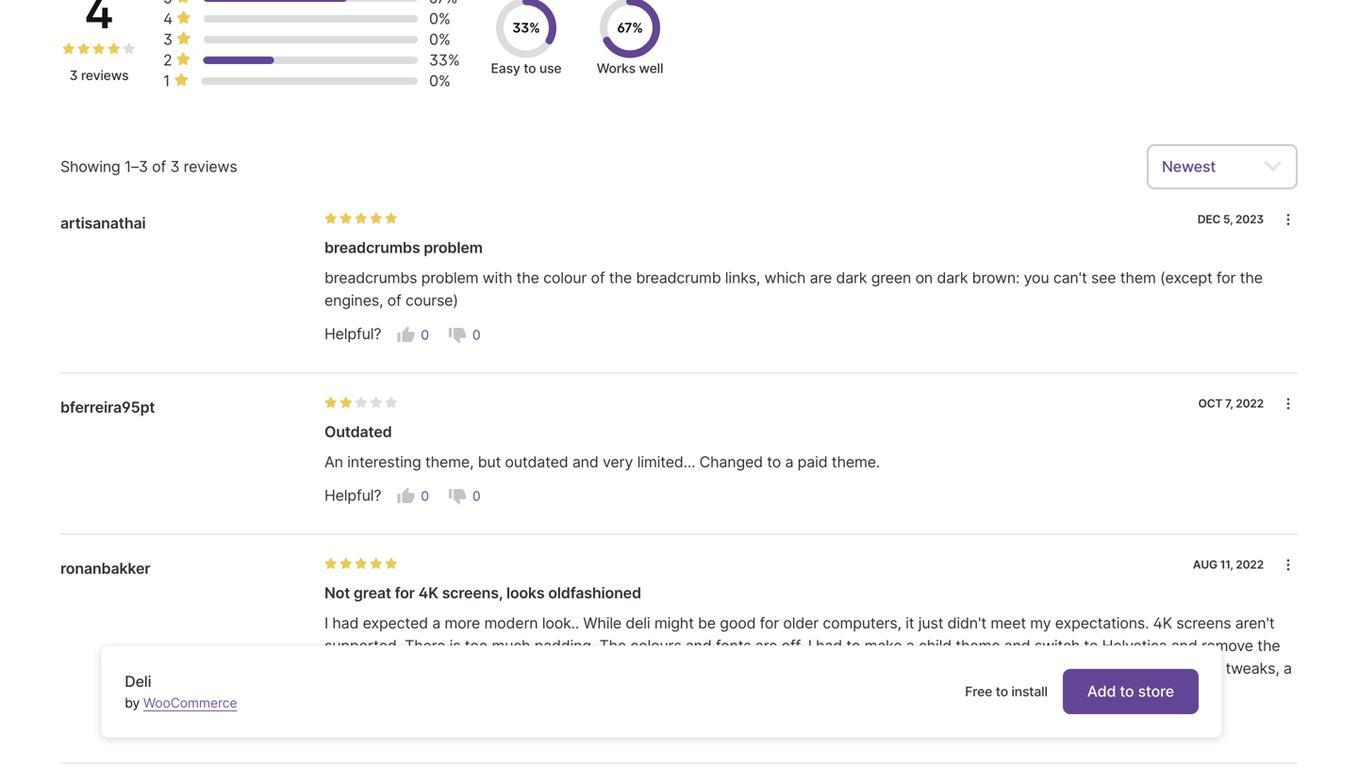 Task type: describe. For each thing, give the bounding box(es) containing it.
vote down image for theme,
[[448, 487, 467, 506]]

7,
[[1225, 397, 1233, 411]]

aren't
[[1235, 614, 1275, 633]]

0% for 4
[[429, 9, 451, 28]]

deli
[[626, 614, 650, 633]]

'div's'.
[[392, 660, 433, 678]]

0% for 3
[[429, 30, 451, 49]]

some
[[1184, 660, 1222, 678]]

and up some
[[1171, 637, 1198, 656]]

dec
[[1198, 213, 1221, 226]]

off.
[[782, 637, 804, 656]]

good
[[720, 614, 756, 633]]

a left fully
[[927, 660, 935, 678]]

0 vertical spatial of
[[152, 158, 166, 176]]

oldfashioned
[[548, 584, 641, 603]]

1 vertical spatial of
[[591, 269, 605, 287]]

1–3
[[124, 158, 148, 176]]

5 stars, 67% of reviews element
[[163, 0, 195, 9]]

screens
[[1177, 614, 1231, 633]]

for inside the i had expected a more modern look.. while deli might be good for older computers, it just didn't meet my expectations. 4k screens aren't supported. there is too much padding. the colours and fonts are off. i had to make a child theme and switch to helvetica and remove the annoying 'div's'. too much work!  wordpress seems to look like a bèta cms rather than a fully developed one. however with some tweaks, a theme could be future proof.
[[760, 614, 779, 633]]

woocommerce
[[143, 696, 237, 712]]

vote up image
[[396, 487, 415, 506]]

meet
[[991, 614, 1026, 633]]

and up "developed"
[[1004, 637, 1031, 656]]

green
[[871, 269, 911, 287]]

the left colour
[[516, 269, 539, 287]]

to right add
[[1120, 683, 1134, 701]]

open options menu image for an interesting theme, but outdated and very limited... changed to a paid theme.
[[1281, 396, 1296, 412]]

2 vertical spatial 3
[[170, 158, 180, 176]]

to down the expectations.
[[1084, 637, 1098, 656]]

more
[[445, 614, 480, 633]]

see
[[1091, 269, 1116, 287]]

2 dark from the left
[[937, 269, 968, 287]]

rate product 3 stars image for not
[[355, 558, 368, 571]]

1 dark from the left
[[836, 269, 867, 287]]

1 horizontal spatial theme
[[956, 637, 1000, 656]]

1 vertical spatial much
[[467, 660, 506, 678]]

didn't
[[948, 614, 987, 633]]

use
[[539, 60, 562, 76]]

11,
[[1220, 558, 1233, 572]]

a right like
[[760, 660, 768, 678]]

while
[[583, 614, 622, 633]]

4 stars, 0% of reviews element
[[163, 9, 195, 29]]

rate product 2 stars image
[[77, 43, 91, 56]]

Newest field
[[1147, 144, 1298, 190]]

breadcrumbs problem
[[324, 239, 483, 257]]

cms
[[808, 660, 841, 678]]

vote down image for with
[[448, 326, 467, 345]]

0 horizontal spatial be
[[415, 682, 433, 701]]

but
[[478, 453, 501, 471]]

future
[[437, 682, 479, 701]]

the inside the i had expected a more modern look.. while deli might be good for older computers, it just didn't meet my expectations. 4k screens aren't supported. there is too much padding. the colours and fonts are off. i had to make a child theme and switch to helvetica and remove the annoying 'div's'. too much work!  wordpress seems to look like a bèta cms rather than a fully developed one. however with some tweaks, a theme could be future proof.
[[1258, 637, 1280, 656]]

breadcrumbs for breadcrumbs  problem with the colour of the breadcrumb links, which are dark green on dark brown: you can't see them (except for the engines, of course)
[[324, 269, 417, 287]]

look
[[699, 660, 728, 678]]

rate product 3 stars image for showing 1–3 of 3 reviews
[[92, 43, 106, 56]]

padding.
[[534, 637, 595, 656]]

problem for breadcrumbs problem
[[424, 239, 483, 257]]

a left paid
[[785, 453, 794, 471]]

rate product 5 stars image for outdated
[[385, 396, 398, 410]]

proof.
[[483, 682, 523, 701]]

easy to use
[[491, 60, 562, 76]]

4k inside the i had expected a more modern look.. while deli might be good for older computers, it just didn't meet my expectations. 4k screens aren't supported. there is too much padding. the colours and fonts are off. i had to make a child theme and switch to helvetica and remove the annoying 'div's'. too much work!  wordpress seems to look like a bèta cms rather than a fully developed one. however with some tweaks, a theme could be future proof.
[[1153, 614, 1172, 633]]

3 stars, 0% of reviews element
[[163, 29, 195, 50]]

remove
[[1202, 637, 1254, 656]]

0 horizontal spatial 4k
[[418, 584, 438, 603]]

work!
[[510, 660, 548, 678]]

33%
[[429, 51, 460, 69]]

rate product 2 stars image for outdated
[[340, 396, 353, 410]]

than
[[892, 660, 923, 678]]

deli by woocommerce
[[125, 673, 237, 712]]

2 stars, 33% of reviews element
[[163, 50, 195, 71]]

(except
[[1160, 269, 1213, 287]]

older
[[783, 614, 819, 633]]

vote up image
[[396, 326, 415, 345]]

there
[[405, 637, 446, 656]]

engines,
[[324, 292, 383, 310]]

by
[[125, 696, 140, 712]]

easy
[[491, 60, 520, 76]]

3 for 3
[[163, 30, 172, 49]]

1 vertical spatial had
[[816, 637, 842, 656]]

which
[[765, 269, 806, 287]]

could
[[373, 682, 411, 701]]

newest
[[1162, 158, 1216, 176]]

the
[[599, 637, 626, 656]]

0 vertical spatial much
[[492, 637, 530, 656]]

helpful? for an interesting theme, but outdated and very limited... changed to a paid theme.
[[324, 487, 381, 505]]

colours
[[630, 637, 682, 656]]

add to store
[[1087, 683, 1174, 701]]

like
[[733, 660, 756, 678]]

you
[[1024, 269, 1049, 287]]

aug
[[1193, 558, 1218, 572]]

0 horizontal spatial i
[[324, 614, 328, 633]]

rate product 3 stars image for outdated
[[355, 396, 368, 410]]

can't
[[1053, 269, 1087, 287]]

rather
[[845, 660, 887, 678]]

free
[[965, 684, 993, 700]]

the down 2023
[[1240, 269, 1263, 287]]

to left the use
[[524, 60, 536, 76]]

however
[[1084, 660, 1146, 678]]

bferreira95pt
[[60, 398, 155, 417]]

a down the it
[[906, 637, 915, 656]]

2022 for i had expected a more modern look.. while deli might be good for older computers, it just didn't meet my expectations. 4k screens aren't supported. there is too much padding. the colours and fonts are off. i had to make a child theme and switch to helvetica and remove the annoying 'div's'. too much work!  wordpress seems to look like a bèta cms rather than a fully developed one. however with some tweaks, a theme could be future proof.
[[1236, 558, 1264, 572]]

0% for 1
[[429, 72, 451, 90]]

rate product 2 stars image for not great for 4k screens, looks oldfashioned
[[340, 558, 353, 571]]

brown:
[[972, 269, 1020, 287]]

computers,
[[823, 614, 902, 633]]

bèta
[[772, 660, 804, 678]]

theme.
[[832, 453, 880, 471]]

an
[[324, 453, 343, 471]]

too
[[437, 660, 463, 678]]

expectations.
[[1055, 614, 1149, 633]]



Task type: locate. For each thing, give the bounding box(es) containing it.
0 vertical spatial rate product 2 stars image
[[340, 212, 353, 225]]

my
[[1030, 614, 1051, 633]]

1 rate product 4 stars image from the top
[[370, 212, 383, 225]]

for left older
[[760, 614, 779, 633]]

rate product 3 stars image
[[92, 43, 106, 56], [355, 396, 368, 410]]

1 vertical spatial problem
[[421, 269, 479, 287]]

rate product 1 star image for outdated
[[324, 396, 338, 410]]

1 star, 0% of reviews element
[[163, 71, 193, 92]]

0 vertical spatial with
[[483, 269, 512, 287]]

2 vote down image from the top
[[448, 487, 467, 506]]

1 horizontal spatial had
[[816, 637, 842, 656]]

much
[[492, 637, 530, 656], [467, 660, 506, 678]]

for inside breadcrumbs  problem with the colour of the breadcrumb links, which are dark green on dark brown: you can't see them (except for the engines, of course)
[[1217, 269, 1236, 287]]

0 vertical spatial are
[[810, 269, 832, 287]]

of right colour
[[591, 269, 605, 287]]

rate product 1 star image for not great for 4k screens, looks oldfashioned
[[324, 558, 338, 571]]

1 0% from the top
[[429, 9, 451, 28]]

rate product 4 stars image right rate product 2 stars icon
[[108, 43, 121, 56]]

rate product 1 star image
[[324, 212, 338, 225]]

0 vertical spatial helpful?
[[324, 325, 381, 344]]

theme down annoying
[[324, 682, 369, 701]]

rate product 5 stars image for showing 1–3 of 3 reviews
[[123, 43, 136, 56]]

fonts
[[716, 637, 751, 656]]

had up the cms
[[816, 637, 842, 656]]

1 vertical spatial 3
[[69, 68, 78, 84]]

2 horizontal spatial of
[[591, 269, 605, 287]]

open options menu image
[[1281, 558, 1296, 573]]

rate product 5 stars image for breadcrumbs problem
[[385, 212, 398, 225]]

0 vertical spatial rate product 3 stars image
[[355, 212, 368, 225]]

rate product 2 stars image up not
[[340, 558, 353, 571]]

i right off.
[[808, 637, 812, 656]]

2 vertical spatial 0%
[[429, 72, 451, 90]]

rate product 2 stars image up outdated
[[340, 396, 353, 410]]

0 vertical spatial rate product 3 stars image
[[92, 43, 106, 56]]

the down aren't
[[1258, 637, 1280, 656]]

3 down 4
[[163, 30, 172, 49]]

2 open options menu image from the top
[[1281, 396, 1296, 412]]

0 vertical spatial 3
[[163, 30, 172, 49]]

0 horizontal spatial with
[[483, 269, 512, 287]]

be left good
[[698, 614, 716, 633]]

with left colour
[[483, 269, 512, 287]]

add to store link
[[1063, 670, 1199, 715]]

to left paid
[[767, 453, 781, 471]]

2 2022 from the top
[[1236, 558, 1264, 572]]

aug 11, 2022
[[1193, 558, 1264, 572]]

3 for 3 reviews
[[69, 68, 78, 84]]

modern
[[484, 614, 538, 633]]

1 horizontal spatial of
[[387, 292, 401, 310]]

1 vertical spatial 2022
[[1236, 558, 1264, 572]]

not great for 4k screens, looks oldfashioned
[[324, 584, 641, 603]]

annoying
[[324, 660, 388, 678]]

0
[[421, 327, 429, 343], [472, 327, 481, 343], [421, 489, 429, 505], [472, 489, 481, 505]]

1 vertical spatial i
[[808, 637, 812, 656]]

ronanbakker
[[60, 560, 150, 578]]

looks
[[506, 584, 545, 603]]

rate product 4 stars image up outdated
[[370, 396, 383, 410]]

1 horizontal spatial 4k
[[1153, 614, 1172, 633]]

them
[[1120, 269, 1156, 287]]

0 vertical spatial be
[[698, 614, 716, 633]]

1
[[163, 72, 170, 90]]

1 2022 from the top
[[1236, 397, 1264, 411]]

interesting
[[347, 453, 421, 471]]

1 horizontal spatial rate product 4 stars image
[[370, 396, 383, 410]]

rate product 2 stars image right rate product 1 star image
[[340, 212, 353, 225]]

showing
[[60, 158, 120, 176]]

1 vertical spatial theme
[[324, 682, 369, 701]]

0 vertical spatial rate product 4 stars image
[[370, 212, 383, 225]]

works
[[597, 60, 636, 76]]

4
[[163, 9, 173, 28]]

oct
[[1199, 397, 1223, 411]]

1 horizontal spatial dark
[[937, 269, 968, 287]]

had up "supported."
[[332, 614, 359, 633]]

wordpress
[[552, 660, 627, 678]]

vote down image down theme,
[[448, 487, 467, 506]]

colour
[[543, 269, 587, 287]]

rate product 5 stars image
[[123, 43, 136, 56], [385, 212, 398, 225], [385, 396, 398, 410], [385, 558, 398, 571]]

the right colour
[[609, 269, 632, 287]]

0 horizontal spatial had
[[332, 614, 359, 633]]

with inside the i had expected a more modern look.. while deli might be good for older computers, it just didn't meet my expectations. 4k screens aren't supported. there is too much padding. the colours and fonts are off. i had to make a child theme and switch to helvetica and remove the annoying 'div's'. too much work!  wordpress seems to look like a bèta cms rather than a fully developed one. however with some tweaks, a theme could be future proof.
[[1150, 660, 1179, 678]]

vote down image
[[448, 326, 467, 345], [448, 487, 467, 506]]

for up the expected
[[395, 584, 415, 603]]

breadcrumbs
[[324, 239, 420, 257], [324, 269, 417, 287]]

3 down rate product 2 stars icon
[[69, 68, 78, 84]]

rate product 4 stars image up the great
[[370, 558, 383, 571]]

2 horizontal spatial for
[[1217, 269, 1236, 287]]

had
[[332, 614, 359, 633], [816, 637, 842, 656]]

and up look
[[686, 637, 712, 656]]

1 vertical spatial rate product 3 stars image
[[355, 558, 368, 571]]

i down not
[[324, 614, 328, 633]]

for right (except
[[1217, 269, 1236, 287]]

rate product 4 stars image
[[108, 43, 121, 56], [370, 396, 383, 410]]

helpful? down "engines,"
[[324, 325, 381, 344]]

0 horizontal spatial rate product 3 stars image
[[92, 43, 106, 56]]

open options menu image right 2023
[[1281, 212, 1296, 227]]

0 horizontal spatial reviews
[[81, 68, 129, 84]]

1 vertical spatial breadcrumbs
[[324, 269, 417, 287]]

with up store
[[1150, 660, 1179, 678]]

2022 for an interesting theme, but outdated and very limited... changed to a paid theme.
[[1236, 397, 1264, 411]]

much down too
[[467, 660, 506, 678]]

oct 7, 2022
[[1199, 397, 1264, 411]]

rate product 5 stars image up the great
[[385, 558, 398, 571]]

0 horizontal spatial of
[[152, 158, 166, 176]]

vote down image down course) on the top left of page
[[448, 326, 467, 345]]

breadcrumbs down rate product 1 star image
[[324, 239, 420, 257]]

works well
[[597, 60, 663, 76]]

0 horizontal spatial dark
[[836, 269, 867, 287]]

rate product 4 stars image up breadcrumbs problem
[[370, 212, 383, 225]]

limited...
[[637, 453, 696, 471]]

dec 5, 2023
[[1198, 213, 1264, 226]]

2 vertical spatial rate product 1 star image
[[324, 558, 338, 571]]

1 vertical spatial rate product 3 stars image
[[355, 396, 368, 410]]

rate product 4 stars image
[[370, 212, 383, 225], [370, 558, 383, 571]]

one.
[[1050, 660, 1080, 678]]

0 vertical spatial problem
[[424, 239, 483, 257]]

helpful? for breadcrumbs  problem with the colour of the breadcrumb links, which are dark green on dark brown: you can't see them (except for the engines, of course)
[[324, 325, 381, 344]]

0 vertical spatial breadcrumbs
[[324, 239, 420, 257]]

0 vertical spatial for
[[1217, 269, 1236, 287]]

changed
[[700, 453, 763, 471]]

links,
[[725, 269, 760, 287]]

4k
[[418, 584, 438, 603], [1153, 614, 1172, 633]]

1 rate product 2 stars image from the top
[[340, 212, 353, 225]]

1 horizontal spatial with
[[1150, 660, 1179, 678]]

an interesting theme, but outdated and very limited... changed to a paid theme.
[[324, 453, 880, 471]]

breadcrumbs for breadcrumbs problem
[[324, 239, 420, 257]]

seems
[[631, 660, 677, 678]]

expected
[[363, 614, 428, 633]]

2022 right 11,
[[1236, 558, 1264, 572]]

artisanathai
[[60, 214, 146, 233]]

0 horizontal spatial are
[[755, 637, 777, 656]]

1 vertical spatial are
[[755, 637, 777, 656]]

to right free
[[996, 684, 1008, 700]]

be down 'div's'.
[[415, 682, 433, 701]]

2023
[[1236, 213, 1264, 226]]

great
[[354, 584, 391, 603]]

helvetica
[[1102, 637, 1167, 656]]

1 horizontal spatial i
[[808, 637, 812, 656]]

1 vertical spatial open options menu image
[[1281, 396, 1296, 412]]

rate product 1 star image up not
[[324, 558, 338, 571]]

theme,
[[425, 453, 474, 471]]

of
[[152, 158, 166, 176], [591, 269, 605, 287], [387, 292, 401, 310]]

rate product 1 star image for showing 1–3 of 3 reviews
[[62, 43, 75, 56]]

rate product 3 stars image for breadcrumbs
[[355, 212, 368, 225]]

theme down didn't
[[956, 637, 1000, 656]]

paid
[[798, 453, 828, 471]]

1 vertical spatial rate product 1 star image
[[324, 396, 338, 410]]

1 vertical spatial with
[[1150, 660, 1179, 678]]

1 vertical spatial rate product 4 stars image
[[370, 558, 383, 571]]

on
[[915, 269, 933, 287]]

rate product 3 stars image right rate product 2 stars icon
[[92, 43, 106, 56]]

0 vertical spatial theme
[[956, 637, 1000, 656]]

3 0% from the top
[[429, 72, 451, 90]]

not
[[324, 584, 350, 603]]

open options menu image for breadcrumbs  problem with the colour of the breadcrumb links, which are dark green on dark brown: you can't see them (except for the engines, of course)
[[1281, 212, 1296, 227]]

0 vertical spatial 4k
[[418, 584, 438, 603]]

rate product 4 stars image for outdated
[[370, 396, 383, 410]]

is
[[450, 637, 461, 656]]

rate product 4 stars image for great
[[370, 558, 383, 571]]

1 horizontal spatial rate product 3 stars image
[[355, 396, 368, 410]]

reviews down rate product 2 stars icon
[[81, 68, 129, 84]]

showing 1–3 of 3 reviews
[[60, 158, 237, 176]]

3 rate product 2 stars image from the top
[[340, 558, 353, 571]]

deli
[[125, 673, 151, 691]]

3 right 1–3
[[170, 158, 180, 176]]

rate product 1 star image left rate product 2 stars icon
[[62, 43, 75, 56]]

rate product 5 stars image up breadcrumbs problem
[[385, 212, 398, 225]]

0 horizontal spatial for
[[395, 584, 415, 603]]

are right the which
[[810, 269, 832, 287]]

1 open options menu image from the top
[[1281, 212, 1296, 227]]

1 horizontal spatial for
[[760, 614, 779, 633]]

1 vertical spatial rate product 4 stars image
[[370, 396, 383, 410]]

add
[[1087, 683, 1116, 701]]

breadcrumbs  problem with the colour of the breadcrumb links, which are dark green on dark brown: you can't see them (except for the engines, of course)
[[324, 269, 1263, 310]]

screens,
[[442, 584, 503, 603]]

of up vote up icon
[[387, 292, 401, 310]]

to
[[524, 60, 536, 76], [767, 453, 781, 471], [846, 637, 861, 656], [1084, 637, 1098, 656], [681, 660, 695, 678], [1120, 683, 1134, 701], [996, 684, 1008, 700]]

0 vertical spatial had
[[332, 614, 359, 633]]

problem inside breadcrumbs  problem with the colour of the breadcrumb links, which are dark green on dark brown: you can't see them (except for the engines, of course)
[[421, 269, 479, 287]]

0 vertical spatial 0%
[[429, 9, 451, 28]]

rate product 3 stars image up the great
[[355, 558, 368, 571]]

2022 right 7,
[[1236, 397, 1264, 411]]

with inside breadcrumbs  problem with the colour of the breadcrumb links, which are dark green on dark brown: you can't see them (except for the engines, of course)
[[483, 269, 512, 287]]

0 vertical spatial vote down image
[[448, 326, 467, 345]]

0%
[[429, 9, 451, 28], [429, 30, 451, 49], [429, 72, 451, 90]]

rate product 4 stars image for showing 1–3 of 3 reviews
[[108, 43, 121, 56]]

1 vertical spatial be
[[415, 682, 433, 701]]

breadcrumbs up "engines,"
[[324, 269, 417, 287]]

much down modern
[[492, 637, 530, 656]]

and left 'very'
[[572, 453, 599, 471]]

1 rate product 3 stars image from the top
[[355, 212, 368, 225]]

breadcrumb
[[636, 269, 721, 287]]

2 rate product 4 stars image from the top
[[370, 558, 383, 571]]

1 vote down image from the top
[[448, 326, 467, 345]]

store
[[1138, 683, 1174, 701]]

1 horizontal spatial reviews
[[184, 158, 237, 176]]

2 rate product 3 stars image from the top
[[355, 558, 368, 571]]

of right 1–3
[[152, 158, 166, 176]]

rate product 2 stars image for breadcrumbs problem
[[340, 212, 353, 225]]

with
[[483, 269, 512, 287], [1150, 660, 1179, 678]]

5,
[[1223, 213, 1233, 226]]

rate product 5 stars image left 2 at the top left of the page
[[123, 43, 136, 56]]

3 reviews
[[69, 68, 129, 84]]

are inside the i had expected a more modern look.. while deli might be good for older computers, it just didn't meet my expectations. 4k screens aren't supported. there is too much padding. the colours and fonts are off. i had to make a child theme and switch to helvetica and remove the annoying 'div's'. too much work!  wordpress seems to look like a bèta cms rather than a fully developed one. however with some tweaks, a theme could be future proof.
[[755, 637, 777, 656]]

supported.
[[324, 637, 401, 656]]

2 rate product 2 stars image from the top
[[340, 396, 353, 410]]

0 vertical spatial rate product 1 star image
[[62, 43, 75, 56]]

a up there
[[432, 614, 441, 633]]

to left look
[[681, 660, 695, 678]]

1 vertical spatial 4k
[[1153, 614, 1172, 633]]

open options menu image
[[1281, 212, 1296, 227], [1281, 396, 1296, 412]]

0 horizontal spatial theme
[[324, 682, 369, 701]]

outdated
[[324, 423, 392, 441]]

fully
[[939, 660, 968, 678]]

child
[[919, 637, 952, 656]]

2
[[163, 51, 172, 69]]

rate product 5 stars image up outdated
[[385, 396, 398, 410]]

1 vertical spatial 0%
[[429, 30, 451, 49]]

reviews right 1–3
[[184, 158, 237, 176]]

rate product 1 star image
[[62, 43, 75, 56], [324, 396, 338, 410], [324, 558, 338, 571]]

0 horizontal spatial rate product 4 stars image
[[108, 43, 121, 56]]

1 vertical spatial vote down image
[[448, 487, 467, 506]]

course)
[[406, 292, 458, 310]]

0 vertical spatial i
[[324, 614, 328, 633]]

2 vertical spatial of
[[387, 292, 401, 310]]

to down computers,
[[846, 637, 861, 656]]

2 vertical spatial rate product 2 stars image
[[340, 558, 353, 571]]

1 vertical spatial helpful?
[[324, 487, 381, 505]]

1 vertical spatial for
[[395, 584, 415, 603]]

1 horizontal spatial be
[[698, 614, 716, 633]]

helpful? down "an"
[[324, 487, 381, 505]]

rate product 3 stars image right rate product 1 star image
[[355, 212, 368, 225]]

0 vertical spatial reviews
[[81, 68, 129, 84]]

rate product 3 stars image
[[355, 212, 368, 225], [355, 558, 368, 571]]

are left off.
[[755, 637, 777, 656]]

angle down image
[[1263, 156, 1283, 178]]

4k up helvetica
[[1153, 614, 1172, 633]]

are inside breadcrumbs  problem with the colour of the breadcrumb links, which are dark green on dark brown: you can't see them (except for the engines, of course)
[[810, 269, 832, 287]]

2 0% from the top
[[429, 30, 451, 49]]

a right tweaks, in the right of the page
[[1284, 660, 1292, 678]]

1 vertical spatial reviews
[[184, 158, 237, 176]]

rate product 4 stars image for problem
[[370, 212, 383, 225]]

2 breadcrumbs from the top
[[324, 269, 417, 287]]

be
[[698, 614, 716, 633], [415, 682, 433, 701]]

tweaks,
[[1226, 660, 1280, 678]]

1 helpful? from the top
[[324, 325, 381, 344]]

outdated
[[505, 453, 568, 471]]

0 vertical spatial rate product 4 stars image
[[108, 43, 121, 56]]

might
[[654, 614, 694, 633]]

0 vertical spatial open options menu image
[[1281, 212, 1296, 227]]

dark right on
[[937, 269, 968, 287]]

dark left green
[[836, 269, 867, 287]]

rate product 5 stars image for not great for 4k screens, looks oldfashioned
[[385, 558, 398, 571]]

4k left screens,
[[418, 584, 438, 603]]

1 vertical spatial rate product 2 stars image
[[340, 396, 353, 410]]

a
[[785, 453, 794, 471], [432, 614, 441, 633], [906, 637, 915, 656], [760, 660, 768, 678], [927, 660, 935, 678], [1284, 660, 1292, 678]]

problem for breadcrumbs  problem with the colour of the breadcrumb links, which are dark green on dark brown: you can't see them (except for the engines, of course)
[[421, 269, 479, 287]]

2 helpful? from the top
[[324, 487, 381, 505]]

2 vertical spatial for
[[760, 614, 779, 633]]

rate product 3 stars image up outdated
[[355, 396, 368, 410]]

0 vertical spatial 2022
[[1236, 397, 1264, 411]]

very
[[603, 453, 633, 471]]

1 breadcrumbs from the top
[[324, 239, 420, 257]]

rate product 1 star image up outdated
[[324, 396, 338, 410]]

just
[[919, 614, 944, 633]]

1 horizontal spatial are
[[810, 269, 832, 287]]

breadcrumbs inside breadcrumbs  problem with the colour of the breadcrumb links, which are dark green on dark brown: you can't see them (except for the engines, of course)
[[324, 269, 417, 287]]

rate product 2 stars image
[[340, 212, 353, 225], [340, 396, 353, 410], [340, 558, 353, 571]]

open options menu image right oct 7, 2022
[[1281, 396, 1296, 412]]



Task type: vqa. For each thing, say whether or not it's contained in the screenshot.
Search image
no



